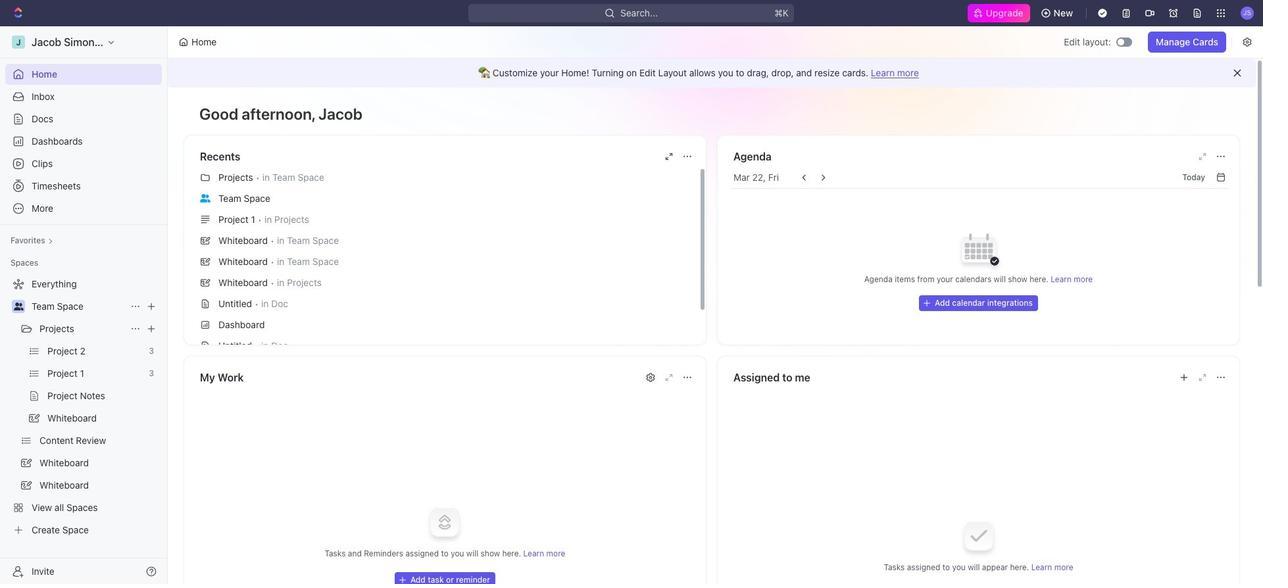 Task type: describe. For each thing, give the bounding box(es) containing it.
user group image
[[13, 303, 23, 311]]

jacob simon's workspace, , element
[[12, 36, 25, 49]]

tree inside 'sidebar' navigation
[[5, 274, 162, 541]]



Task type: locate. For each thing, give the bounding box(es) containing it.
alert
[[168, 59, 1257, 88]]

tree
[[5, 274, 162, 541]]

sidebar navigation
[[0, 26, 170, 585]]

user group image
[[200, 194, 211, 202]]



Task type: vqa. For each thing, say whether or not it's contained in the screenshot.
middle THE NEW
no



